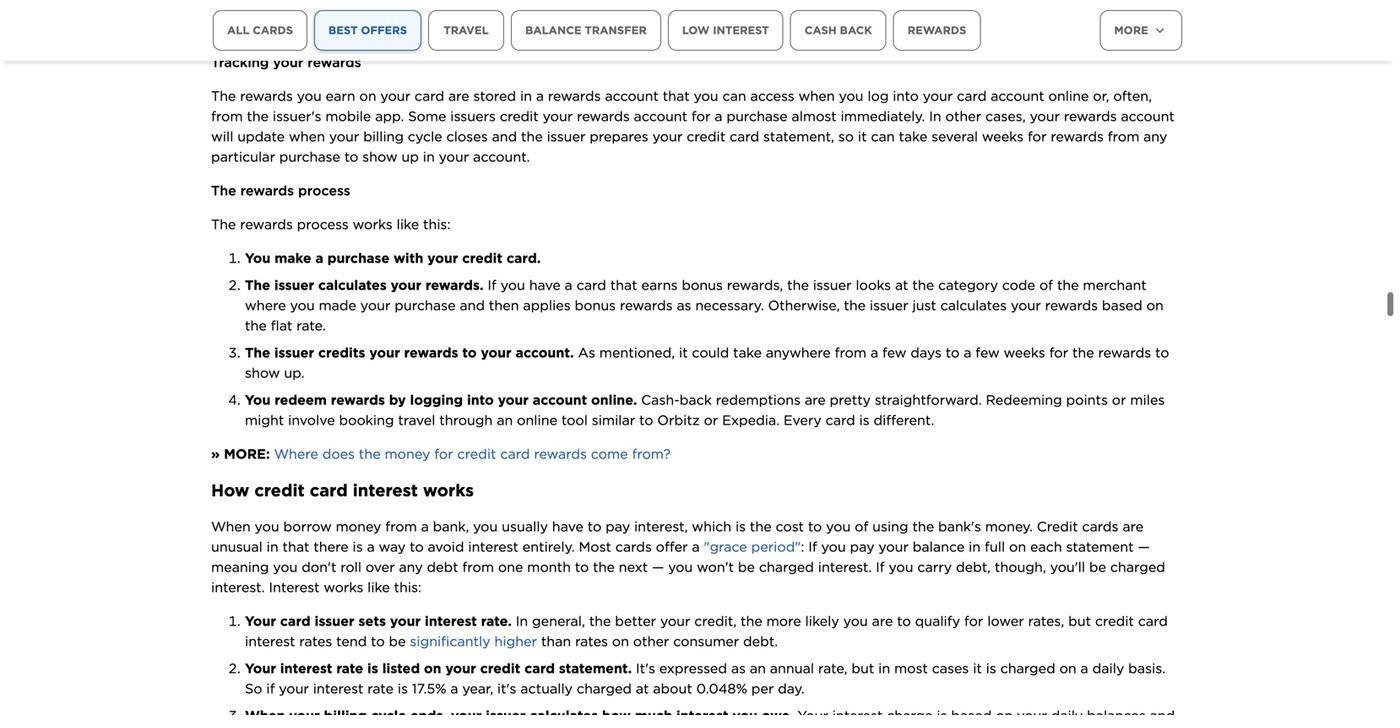 Task type: vqa. For each thing, say whether or not it's contained in the screenshot.
WITH to the bottom
yes



Task type: describe. For each thing, give the bounding box(es) containing it.
the up 'otherwise,'
[[787, 277, 809, 294]]

your inside ": if you pay your balance in full on each statement — meaning you don't roll over any debt from one month to the next — you won't be charged interest. if you carry debt, though, you'll be charged interest. interest works like this:"
[[879, 539, 909, 556]]

: if you pay your balance in full on each statement — meaning you don't roll over any debt from one month to the next — you won't be charged interest. if you carry debt, though, you'll be charged interest. interest works like this:
[[211, 539, 1166, 596]]

to right way
[[410, 539, 424, 556]]

travel
[[444, 24, 489, 37]]

card up some
[[415, 88, 444, 105]]

charged down rates,
[[1001, 661, 1056, 677]]

issuers
[[450, 108, 496, 125]]

rate,
[[818, 661, 848, 677]]

you up issuer's
[[297, 88, 322, 105]]

you down offer
[[668, 559, 693, 576]]

you right when
[[255, 519, 279, 535]]

prepares
[[590, 129, 649, 145]]

cases
[[932, 661, 969, 677]]

1 vertical spatial other
[[633, 634, 669, 650]]

an inside cash-back redemptions are pretty straightforward. redeeming points or miles might involve booking travel through an online tool similar to orbitz or expedia. every card is different.
[[497, 412, 513, 429]]

on inside "the rewards you earn on your card are stored in a rewards account that you can access when you log into your card account online or, often, from the issuer's mobile app. some issuers credit your rewards account for a purchase almost immediately. in other cases, your rewards account will update when your billing cycle closes and the issuer prepares your credit card statement, so it can take several weeks for rewards from any particular purchase to show up in your account."
[[359, 88, 377, 105]]

credit inside many credit card users carry multiple cards with bonus rewards in different categories, plus a flat-rate card for purchases that fall outside those categories.
[[251, 0, 290, 17]]

you right ':'
[[822, 539, 846, 556]]

rewards link
[[894, 10, 981, 51]]

process for the rewards process
[[298, 183, 351, 199]]

take inside as mentioned, it could take anywhere from a few days to a few weeks for the rewards to show up.
[[733, 345, 762, 361]]

from inside the when you borrow money from a bank, you usually have to pay interest, which is the cost to you of using the bank's money. credit cards are unusual in that there is a way to avoid interest entirely. most cards offer a
[[385, 519, 417, 535]]

app.
[[375, 108, 404, 125]]

2 vertical spatial bonus
[[575, 298, 616, 314]]

how
[[211, 481, 249, 501]]

in inside "the rewards you earn on your card are stored in a rewards account that you can access when you log into your card account online or, often, from the issuer's mobile app. some issuers credit your rewards account for a purchase almost immediately. in other cases, your rewards account will update when your billing cycle closes and the issuer prepares your credit card statement, so it can take several weeks for rewards from any particular purchase to show up in your account."
[[929, 108, 942, 125]]

"grace
[[704, 539, 747, 556]]

you for you redeem rewards by logging into your account online.
[[245, 392, 271, 409]]

online inside cash-back redemptions are pretty straightforward. redeeming points or miles might involve booking travel through an online tool similar to orbitz or expedia. every card is different.
[[517, 412, 558, 429]]

some
[[408, 108, 446, 125]]

1 vertical spatial works
[[423, 481, 474, 501]]

to down your card issuer sets your interest rate.
[[371, 634, 385, 650]]

issuer up 'otherwise,'
[[813, 277, 852, 294]]

1 vertical spatial if
[[809, 539, 818, 556]]

issuer up up. in the bottom of the page
[[274, 345, 314, 361]]

0 horizontal spatial into
[[467, 392, 494, 409]]

from?
[[632, 446, 671, 463]]

from inside ": if you pay your balance in full on each statement — meaning you don't roll over any debt from one month to the next — you won't be charged interest. if you carry debt, though, you'll be charged interest. interest works like this:"
[[463, 559, 494, 576]]

the inside ": if you pay your balance in full on each statement — meaning you don't roll over any debt from one month to the next — you won't be charged interest. if you carry debt, though, you'll be charged interest. interest works like this:"
[[593, 559, 615, 576]]

the inside as mentioned, it could take anywhere from a few days to a few weeks for the rewards to show up.
[[1073, 345, 1095, 361]]

daily
[[1093, 661, 1125, 677]]

that inside "the rewards you earn on your card are stored in a rewards account that you can access when you log into your card account online or, often, from the issuer's mobile app. some issuers credit your rewards account for a purchase almost immediately. in other cases, your rewards account will update when your billing cycle closes and the issuer prepares your credit card statement, so it can take several weeks for rewards from any particular purchase to show up in your account."
[[663, 88, 690, 105]]

every
[[784, 412, 822, 429]]

other inside "the rewards you earn on your card are stored in a rewards account that you can access when you log into your card account online or, often, from the issuer's mobile app. some issuers credit your rewards account for a purchase almost immediately. in other cases, your rewards account will update when your billing cycle closes and the issuer prepares your credit card statement, so it can take several weeks for rewards from any particular purchase to show up in your account."
[[946, 108, 982, 125]]

the rewards process
[[211, 183, 351, 199]]

transfer
[[585, 24, 647, 37]]

is up the "grace period" on the bottom right of the page
[[736, 519, 746, 535]]

works inside ": if you pay your balance in full on each statement — meaning you don't roll over any debt from one month to the next — you won't be charged interest. if you carry debt, though, you'll be charged interest. interest works like this:"
[[324, 580, 364, 596]]

0 horizontal spatial can
[[723, 88, 747, 105]]

all cards
[[227, 24, 293, 37]]

plus
[[794, 0, 822, 17]]

in inside the when you borrow money from a bank, you usually have to pay interest, which is the cost to you of using the bank's money. credit cards are unusual in that there is a way to avoid interest entirely. most cards offer a
[[267, 539, 279, 556]]

most
[[895, 661, 928, 677]]

offer
[[656, 539, 688, 556]]

balance
[[525, 24, 582, 37]]

roll
[[341, 559, 362, 576]]

card up cases,
[[957, 88, 987, 105]]

using
[[873, 519, 909, 535]]

you'll
[[1051, 559, 1086, 576]]

you inside the in general, the better your credit, the more likely you are to qualify for lower rates, but credit card interest rates tend to be
[[844, 613, 868, 630]]

annual
[[770, 661, 814, 677]]

but inside the in general, the better your credit, the more likely you are to qualify for lower rates, but credit card interest rates tend to be
[[1069, 613, 1091, 630]]

but inside the it's expressed as an annual rate, but in most cases it is charged on a daily basis. so if your interest rate is 17.5% a year, it's actually charged at about 0.048% per day.
[[852, 661, 875, 677]]

charged down period" on the bottom of the page
[[759, 559, 814, 576]]

account. inside "the rewards you earn on your card are stored in a rewards account that you can access when you log into your card account online or, often, from the issuer's mobile app. some issuers credit your rewards account for a purchase almost immediately. in other cases, your rewards account will update when your billing cycle closes and the issuer prepares your credit card statement, so it can take several weeks for rewards from any particular purchase to show up in your account."
[[473, 149, 530, 165]]

you left access
[[694, 88, 719, 105]]

fall
[[1055, 0, 1075, 17]]

more:
[[224, 446, 270, 463]]

from down often,
[[1108, 129, 1140, 145]]

made
[[319, 298, 356, 314]]

cash
[[805, 24, 837, 37]]

similar
[[592, 412, 635, 429]]

from up will
[[211, 108, 243, 125]]

for inside many credit card users carry multiple cards with bonus rewards in different categories, plus a flat-rate card for purchases that fall outside those categories.
[[929, 0, 948, 17]]

0 vertical spatial works
[[353, 216, 393, 233]]

1 vertical spatial —
[[652, 559, 664, 576]]

travel link
[[428, 10, 504, 51]]

more
[[767, 613, 801, 630]]

interest inside ": if you pay your balance in full on each statement — meaning you don't roll over any debt from one month to the next — you won't be charged interest. if you carry debt, though, you'll be charged interest. interest works like this:"
[[269, 580, 320, 596]]

rates,
[[1028, 613, 1065, 630]]

the down "looks"
[[844, 298, 866, 314]]

the up just at the top of the page
[[913, 277, 934, 294]]

1 vertical spatial with
[[394, 250, 424, 267]]

that inside the when you borrow money from a bank, you usually have to pay interest, which is the cost to you of using the bank's money. credit cards are unusual in that there is a way to avoid interest entirely. most cards offer a
[[283, 539, 310, 556]]

it's
[[497, 681, 517, 698]]

you up "then"
[[501, 277, 525, 294]]

debt,
[[956, 559, 991, 576]]

might
[[245, 412, 284, 429]]

is left listed
[[368, 661, 378, 677]]

carry inside ": if you pay your balance in full on each statement — meaning you don't roll over any debt from one month to the next — you won't be charged interest. if you carry debt, though, you'll be charged interest. interest works like this:"
[[918, 559, 952, 576]]

1 vertical spatial bonus
[[682, 277, 723, 294]]

interest inside the in general, the better your credit, the more likely you are to qualify for lower rates, but credit card interest rates tend to be
[[245, 634, 295, 650]]

purchase down access
[[727, 108, 788, 125]]

are inside the when you borrow money from a bank, you usually have to pay interest, which is the cost to you of using the bank's money. credit cards are unusual in that there is a way to avoid interest entirely. most cards offer a
[[1123, 519, 1144, 535]]

rate. inside the if you have a card that earns bonus rewards, the issuer looks at the category code of the merchant where you made your purchase and then applies bonus rewards as necessary. otherwise, the issuer just calculates your rewards based on the flat rate.
[[297, 318, 326, 334]]

issuer down make
[[274, 277, 314, 294]]

is right the cases
[[986, 661, 997, 677]]

applies
[[523, 298, 571, 314]]

redeem
[[275, 392, 327, 409]]

at inside the if you have a card that earns bonus rewards, the issuer looks at the category code of the merchant where you made your purchase and then applies bonus rewards as necessary. otherwise, the issuer just calculates your rewards based on the flat rate.
[[895, 277, 909, 294]]

many credit card users carry multiple cards with bonus rewards in different categories, plus a flat-rate card for purchases that fall outside those categories.
[[211, 0, 1170, 37]]

orbitz
[[658, 412, 700, 429]]

tend
[[336, 634, 367, 650]]

meaning
[[211, 559, 269, 576]]

does
[[322, 446, 355, 463]]

your for it's expressed as an annual rate, but in most cases it is charged on a daily basis. so if your interest rate is 17.5% a year, it's actually charged at about 0.048% per day.
[[245, 661, 276, 677]]

issuer inside "the rewards you earn on your card are stored in a rewards account that you can access when you log into your card account online or, often, from the issuer's mobile app. some issuers credit your rewards account for a purchase almost immediately. in other cases, your rewards account will update when your billing cycle closes and the issuer prepares your credit card statement, so it can take several weeks for rewards from any particular purchase to show up in your account."
[[547, 129, 586, 145]]

the up balance
[[913, 519, 935, 535]]

better
[[615, 613, 656, 630]]

1 horizontal spatial when
[[799, 88, 835, 105]]

than
[[541, 634, 571, 650]]

you left don't
[[273, 559, 298, 576]]

statement,
[[764, 129, 835, 145]]

the right does
[[359, 446, 381, 463]]

to up miles
[[1156, 345, 1170, 361]]

in inside ": if you pay your balance in full on each statement — meaning you don't roll over any debt from one month to the next — you won't be charged interest. if you carry debt, though, you'll be charged interest. interest works like this:"
[[969, 539, 981, 556]]

»
[[211, 446, 220, 463]]

card up usually on the left bottom
[[500, 446, 530, 463]]

you up the flat on the top left of page
[[290, 298, 315, 314]]

with inside many credit card users carry multiple cards with bonus rewards in different categories, plus a flat-rate card for purchases that fall outside those categories.
[[504, 0, 533, 17]]

based
[[1102, 298, 1143, 314]]

the down the where
[[245, 318, 267, 334]]

pay inside ": if you pay your balance in full on each statement — meaning you don't roll over any debt from one month to the next — you won't be charged interest. if you carry debt, though, you'll be charged interest. interest works like this:"
[[850, 539, 875, 556]]

17.5%
[[412, 681, 447, 698]]

1 horizontal spatial —
[[1138, 539, 1150, 556]]

cards up next
[[616, 539, 652, 556]]

if
[[266, 681, 275, 698]]

rate inside the it's expressed as an annual rate, but in most cases it is charged on a daily basis. so if your interest rate is 17.5% a year, it's actually charged at about 0.048% per day.
[[368, 681, 394, 698]]

billing
[[363, 129, 404, 145]]

travel
[[398, 412, 435, 429]]

as
[[578, 345, 596, 361]]

all
[[227, 24, 250, 37]]

is up "roll"
[[353, 539, 363, 556]]

actually
[[521, 681, 573, 698]]

1 vertical spatial rate.
[[481, 613, 512, 630]]

purchase up the issuer calculates your rewards.
[[328, 250, 390, 267]]

bonus inside many credit card users carry multiple cards with bonus rewards in different categories, plus a flat-rate card for purchases that fall outside those categories.
[[537, 0, 578, 17]]

0 vertical spatial money
[[385, 446, 430, 463]]

weeks inside as mentioned, it could take anywhere from a few days to a few weeks for the rewards to show up.
[[1004, 345, 1046, 361]]

you right the cost
[[826, 519, 851, 535]]

the for the rewards you earn on your card are stored in a rewards account that you can access when you log into your card account online or, often, from the issuer's mobile app. some issuers credit your rewards account for a purchase almost immediately. in other cases, your rewards account will update when your billing cycle closes and the issuer prepares your credit card statement, so it can take several weeks for rewards from any particular purchase to show up in your account.
[[211, 88, 236, 105]]

card inside the if you have a card that earns bonus rewards, the issuer looks at the category code of the merchant where you made your purchase and then applies bonus rewards as necessary. otherwise, the issuer just calculates your rewards based on the flat rate.
[[577, 277, 606, 294]]

to up you redeem rewards by logging into your account online.
[[463, 345, 477, 361]]

if inside the if you have a card that earns bonus rewards, the issuer looks at the category code of the merchant where you made your purchase and then applies bonus rewards as necessary. otherwise, the issuer just calculates your rewards based on the flat rate.
[[488, 277, 497, 294]]

2 vertical spatial if
[[876, 559, 885, 576]]

otherwise,
[[768, 298, 840, 314]]

qualify
[[915, 613, 961, 630]]

significantly
[[410, 634, 491, 650]]

usually
[[502, 519, 548, 535]]

the up debt.
[[741, 613, 763, 630]]

process for the rewards process works like this:
[[297, 216, 349, 233]]

1 horizontal spatial or
[[1112, 392, 1127, 409]]

immediately.
[[841, 108, 925, 125]]

rewards inside many credit card users carry multiple cards with bonus rewards in different categories, plus a flat-rate card for purchases that fall outside those categories.
[[582, 0, 635, 17]]

pretty
[[830, 392, 871, 409]]

on up 17.5%
[[424, 661, 442, 677]]

card down does
[[310, 481, 348, 501]]

interest inside the when you borrow money from a bank, you usually have to pay interest, which is the cost to you of using the bank's money. credit cards are unusual in that there is a way to avoid interest entirely. most cards offer a
[[468, 539, 519, 556]]

card up actually at bottom
[[525, 661, 555, 677]]

to inside ": if you pay your balance in full on each statement — meaning you don't roll over any debt from one month to the next — you won't be charged interest. if you carry debt, though, you'll be charged interest. interest works like this:"
[[575, 559, 589, 576]]

rate inside many credit card users carry multiple cards with bonus rewards in different categories, plus a flat-rate card for purchases that fall outside those categories.
[[865, 0, 891, 17]]

you right bank,
[[473, 519, 498, 535]]

in inside the in general, the better your credit, the more likely you are to qualify for lower rates, but credit card interest rates tend to be
[[516, 613, 528, 630]]

card inside cash-back redemptions are pretty straightforward. redeeming points or miles might involve booking travel through an online tool similar to orbitz or expedia. every card is different.
[[826, 412, 856, 429]]

are inside the in general, the better your credit, the more likely you are to qualify for lower rates, but credit card interest rates tend to be
[[872, 613, 893, 630]]

card inside the in general, the better your credit, the more likely you are to qualify for lower rates, but credit card interest rates tend to be
[[1138, 613, 1168, 630]]

1 vertical spatial when
[[289, 129, 325, 145]]

card up the rewards
[[895, 0, 925, 17]]

listed
[[382, 661, 420, 677]]

per
[[752, 681, 774, 698]]

it's
[[636, 661, 656, 677]]

from inside as mentioned, it could take anywhere from a few days to a few weeks for the rewards to show up.
[[835, 345, 867, 361]]

a inside the if you have a card that earns bonus rewards, the issuer looks at the category code of the merchant where you made your purchase and then applies bonus rewards as necessary. otherwise, the issuer just calculates your rewards based on the flat rate.
[[565, 277, 573, 294]]

your for in general, the better your credit, the more likely you are to qualify for lower rates, but credit card interest rates tend to be
[[245, 613, 276, 630]]

in right stored
[[520, 88, 532, 105]]

period"
[[751, 539, 801, 556]]

necessary.
[[696, 298, 764, 314]]

unusual
[[211, 539, 263, 556]]

lower
[[988, 613, 1024, 630]]

straightforward.
[[875, 392, 982, 409]]

2 few from the left
[[976, 345, 1000, 361]]

those
[[1133, 0, 1170, 17]]

1 vertical spatial can
[[871, 129, 895, 145]]

if you have a card that earns bonus rewards, the issuer looks at the category code of the merchant where you made your purchase and then applies bonus rewards as necessary. otherwise, the issuer just calculates your rewards based on the flat rate.
[[245, 277, 1164, 334]]

charged down statement
[[1111, 559, 1166, 576]]

in inside many credit card users carry multiple cards with bonus rewards in different categories, plus a flat-rate card for purchases that fall outside those categories.
[[639, 0, 651, 17]]

cards up statement
[[1082, 519, 1119, 535]]

2 rates from the left
[[575, 634, 608, 650]]

carry inside many credit card users carry multiple cards with bonus rewards in different categories, plus a flat-rate card for purchases that fall outside those categories.
[[367, 0, 401, 17]]

that inside many credit card users carry multiple cards with bonus rewards in different categories, plus a flat-rate card for purchases that fall outside those categories.
[[1024, 0, 1051, 17]]

involve
[[288, 412, 335, 429]]

significantly higher link
[[410, 634, 537, 650]]

over
[[366, 559, 395, 576]]

issuer down "looks"
[[870, 298, 909, 314]]

redeeming
[[986, 392, 1062, 409]]

purchase down issuer's
[[279, 149, 340, 165]]

up
[[402, 149, 419, 165]]

1 vertical spatial account.
[[516, 345, 574, 361]]

basis.
[[1129, 661, 1166, 677]]

back
[[680, 392, 712, 409]]

the for the rewards process works like this:
[[211, 216, 236, 233]]

come
[[591, 446, 628, 463]]

the up significantly higher than rates on other consumer debt.
[[589, 613, 611, 630]]

it inside "the rewards you earn on your card are stored in a rewards account that you can access when you log into your card account online or, often, from the issuer's mobile app. some issuers credit your rewards account for a purchase almost immediately. in other cases, your rewards account will update when your billing cycle closes and the issuer prepares your credit card statement, so it can take several weeks for rewards from any particular purchase to show up in your account."
[[858, 129, 867, 145]]

have inside the when you borrow money from a bank, you usually have to pay interest, which is the cost to you of using the bank's money. credit cards are unusual in that there is a way to avoid interest entirely. most cards offer a
[[552, 519, 584, 535]]

2 horizontal spatial be
[[1090, 559, 1107, 576]]

flat-
[[838, 0, 865, 17]]

card.
[[507, 250, 541, 267]]

though,
[[995, 559, 1046, 576]]

show inside "the rewards you earn on your card are stored in a rewards account that you can access when you log into your card account online or, often, from the issuer's mobile app. some issuers credit your rewards account for a purchase almost immediately. in other cases, your rewards account will update when your billing cycle closes and the issuer prepares your credit card statement, so it can take several weeks for rewards from any particular purchase to show up in your account."
[[363, 149, 398, 165]]

the left merchant
[[1058, 277, 1079, 294]]

into inside "the rewards you earn on your card are stored in a rewards account that you can access when you log into your card account online or, often, from the issuer's mobile app. some issuers credit your rewards account for a purchase almost immediately. in other cases, your rewards account will update when your billing cycle closes and the issuer prepares your credit card statement, so it can take several weeks for rewards from any particular purchase to show up in your account."
[[893, 88, 919, 105]]

category
[[939, 277, 998, 294]]

take inside "the rewards you earn on your card are stored in a rewards account that you can access when you log into your card account online or, often, from the issuer's mobile app. some issuers credit your rewards account for a purchase almost immediately. in other cases, your rewards account will update when your billing cycle closes and the issuer prepares your credit card statement, so it can take several weeks for rewards from any particular purchase to show up in your account."
[[899, 129, 928, 145]]

1 horizontal spatial like
[[397, 216, 419, 233]]

statement
[[1067, 539, 1134, 556]]

the right closes
[[521, 129, 543, 145]]

credit inside the in general, the better your credit, the more likely you are to qualify for lower rates, but credit card interest rates tend to be
[[1096, 613, 1134, 630]]

as mentioned, it could take anywhere from a few days to a few weeks for the rewards to show up.
[[245, 345, 1170, 382]]

card down access
[[730, 129, 760, 145]]

are inside "the rewards you earn on your card are stored in a rewards account that you can access when you log into your card account online or, often, from the issuer's mobile app. some issuers credit your rewards account for a purchase almost immediately. in other cases, your rewards account will update when your billing cycle closes and the issuer prepares your credit card statement, so it can take several weeks for rewards from any particular purchase to show up in your account."
[[448, 88, 469, 105]]



Task type: locate. For each thing, give the bounding box(es) containing it.
0 vertical spatial —
[[1138, 539, 1150, 556]]

the for the issuer calculates your rewards.
[[245, 277, 270, 294]]

1 horizontal spatial interest
[[713, 24, 769, 37]]

other
[[946, 108, 982, 125], [633, 634, 669, 650]]

tool
[[562, 412, 588, 429]]

make
[[275, 250, 311, 267]]

0 vertical spatial at
[[895, 277, 909, 294]]

it
[[858, 129, 867, 145], [679, 345, 688, 361], [973, 661, 982, 677]]

1 horizontal spatial rate
[[368, 681, 394, 698]]

calculates inside the if you have a card that earns bonus rewards, the issuer looks at the category code of the merchant where you made your purchase and then applies bonus rewards as necessary. otherwise, the issuer just calculates your rewards based on the flat rate.
[[941, 298, 1007, 314]]

2 horizontal spatial rate
[[865, 0, 891, 17]]

rates left tend on the left bottom of page
[[299, 634, 332, 650]]

any inside ": if you pay your balance in full on each statement — meaning you don't roll over any debt from one month to the next — you won't be charged interest. if you carry debt, though, you'll be charged interest. interest works like this:"
[[399, 559, 423, 576]]

1 vertical spatial pay
[[850, 539, 875, 556]]

rate. right the flat on the top left of page
[[297, 318, 326, 334]]

0 horizontal spatial or
[[704, 412, 718, 429]]

1 horizontal spatial interest.
[[818, 559, 872, 576]]

0 vertical spatial have
[[529, 277, 561, 294]]

expressed
[[660, 661, 727, 677]]

for inside as mentioned, it could take anywhere from a few days to a few weeks for the rewards to show up.
[[1050, 345, 1069, 361]]

the up "grace period" link
[[750, 519, 772, 535]]

you left log
[[839, 88, 864, 105]]

the for the rewards process
[[211, 183, 236, 199]]

0 vertical spatial in
[[929, 108, 942, 125]]

1 horizontal spatial this:
[[423, 216, 451, 233]]

1 vertical spatial rate
[[337, 661, 363, 677]]

often,
[[1114, 88, 1152, 105]]

interest down categories, on the top right
[[713, 24, 769, 37]]

statement.
[[559, 661, 632, 677]]

1 vertical spatial like
[[368, 580, 390, 596]]

to right days
[[946, 345, 960, 361]]

rewards.
[[426, 277, 484, 294]]

in inside the it's expressed as an annual rate, but in most cases it is charged on a daily basis. so if your interest rate is 17.5% a year, it's actually charged at about 0.048% per day.
[[879, 661, 891, 677]]

card up as at the left of the page
[[577, 277, 606, 294]]

cash back link
[[790, 10, 887, 51]]

you down using
[[889, 559, 914, 576]]

charged
[[759, 559, 814, 576], [1111, 559, 1166, 576], [1001, 661, 1056, 677], [577, 681, 632, 698]]

your inside the in general, the better your credit, the more likely you are to qualify for lower rates, but credit card interest rates tend to be
[[660, 613, 691, 630]]

into up through
[[467, 392, 494, 409]]

is down listed
[[398, 681, 408, 698]]

0 vertical spatial into
[[893, 88, 919, 105]]

1 horizontal spatial if
[[809, 539, 818, 556]]

0 vertical spatial interest.
[[818, 559, 872, 576]]

1 vertical spatial you
[[245, 392, 271, 409]]

works
[[353, 216, 393, 233], [423, 481, 474, 501], [324, 580, 364, 596]]

2 horizontal spatial if
[[876, 559, 885, 576]]

0 horizontal spatial interest
[[269, 580, 320, 596]]

best offers
[[329, 24, 407, 37]]

1 vertical spatial interest.
[[211, 580, 265, 596]]

1 horizontal spatial be
[[738, 559, 755, 576]]

rate. up higher
[[481, 613, 512, 630]]

the down particular
[[211, 183, 236, 199]]

1 your from the top
[[245, 613, 276, 630]]

process up make
[[297, 216, 349, 233]]

and inside the if you have a card that earns bonus rewards, the issuer looks at the category code of the merchant where you made your purchase and then applies bonus rewards as necessary. otherwise, the issuer just calculates your rewards based on the flat rate.
[[460, 298, 485, 314]]

show
[[363, 149, 398, 165], [245, 365, 280, 382]]

0 horizontal spatial show
[[245, 365, 280, 382]]

rate down listed
[[368, 681, 394, 698]]

issuer left prepares
[[547, 129, 586, 145]]

0 horizontal spatial be
[[389, 634, 406, 650]]

that left the earns
[[611, 277, 638, 294]]

0 horizontal spatial take
[[733, 345, 762, 361]]

your
[[273, 54, 304, 71], [381, 88, 411, 105], [923, 88, 953, 105], [543, 108, 573, 125], [1030, 108, 1060, 125], [329, 129, 359, 145], [653, 129, 683, 145], [439, 149, 469, 165], [428, 250, 458, 267], [391, 277, 422, 294], [361, 298, 391, 314], [1011, 298, 1041, 314], [369, 345, 400, 361], [481, 345, 512, 361], [498, 392, 529, 409], [879, 539, 909, 556], [390, 613, 421, 630], [660, 613, 691, 630], [446, 661, 476, 677], [279, 681, 309, 698]]

are left "qualify"
[[872, 613, 893, 630]]

0 vertical spatial but
[[1069, 613, 1091, 630]]

you
[[297, 88, 322, 105], [694, 88, 719, 105], [839, 88, 864, 105], [501, 277, 525, 294], [290, 298, 315, 314], [255, 519, 279, 535], [473, 519, 498, 535], [826, 519, 851, 535], [822, 539, 846, 556], [273, 559, 298, 576], [668, 559, 693, 576], [889, 559, 914, 576], [844, 613, 868, 630]]

can down immediately.
[[871, 129, 895, 145]]

to right the cost
[[808, 519, 822, 535]]

up.
[[284, 365, 305, 382]]

days
[[911, 345, 942, 361]]

1 horizontal spatial calculates
[[941, 298, 1007, 314]]

access
[[751, 88, 795, 105]]

0 horizontal spatial pay
[[606, 519, 630, 535]]

0 horizontal spatial of
[[855, 519, 869, 535]]

account. left as at the left of the page
[[516, 345, 574, 361]]

0 vertical spatial interest
[[713, 24, 769, 37]]

0 horizontal spatial but
[[852, 661, 875, 677]]

0 vertical spatial pay
[[606, 519, 630, 535]]

0 horizontal spatial interest.
[[211, 580, 265, 596]]

your inside the it's expressed as an annual rate, but in most cases it is charged on a daily basis. so if your interest rate is 17.5% a year, it's actually charged at about 0.048% per day.
[[279, 681, 309, 698]]

0 vertical spatial calculates
[[318, 277, 387, 294]]

your down meaning
[[245, 613, 276, 630]]

carry up offers
[[367, 0, 401, 17]]

an right through
[[497, 412, 513, 429]]

in right up
[[423, 149, 435, 165]]

1 you from the top
[[245, 250, 271, 267]]

will
[[211, 129, 233, 145]]

rewards inside as mentioned, it could take anywhere from a few days to a few weeks for the rewards to show up.
[[1099, 345, 1152, 361]]

1 horizontal spatial show
[[363, 149, 398, 165]]

0 vertical spatial your
[[245, 613, 276, 630]]

2 vertical spatial it
[[973, 661, 982, 677]]

— right statement
[[1138, 539, 1150, 556]]

then
[[489, 298, 519, 314]]

like up you make a purchase with your credit card.
[[397, 216, 419, 233]]

0 vertical spatial account.
[[473, 149, 530, 165]]

have
[[529, 277, 561, 294], [552, 519, 584, 535]]

0 vertical spatial like
[[397, 216, 419, 233]]

1 rates from the left
[[299, 634, 332, 650]]

1 vertical spatial calculates
[[941, 298, 1007, 314]]

of inside the if you have a card that earns bonus rewards, the issuer looks at the category code of the merchant where you made your purchase and then applies bonus rewards as necessary. otherwise, the issuer just calculates your rewards based on the flat rate.
[[1040, 277, 1053, 294]]

the down the rewards process
[[211, 216, 236, 233]]

1 horizontal spatial into
[[893, 88, 919, 105]]

mobile
[[326, 108, 371, 125]]

an
[[497, 412, 513, 429], [750, 661, 766, 677]]

1 vertical spatial into
[[467, 392, 494, 409]]

be down the "grace period" on the bottom right of the page
[[738, 559, 755, 576]]

2 horizontal spatial it
[[973, 661, 982, 677]]

this: down 'over'
[[394, 580, 422, 596]]

full
[[985, 539, 1005, 556]]

like inside ": if you pay your balance in full on each statement — meaning you don't roll over any debt from one month to the next — you won't be charged interest. if you carry debt, though, you'll be charged interest. interest works like this:"
[[368, 580, 390, 596]]

can left access
[[723, 88, 747, 105]]

low
[[682, 24, 710, 37]]

0 vertical spatial this:
[[423, 216, 451, 233]]

in left 'full' at the right bottom
[[969, 539, 981, 556]]

1 horizontal spatial take
[[899, 129, 928, 145]]

from left 'one'
[[463, 559, 494, 576]]

0 horizontal spatial rates
[[299, 634, 332, 650]]

the for the issuer credits your rewards to your account.
[[245, 345, 270, 361]]

an up per
[[750, 661, 766, 677]]

0 horizontal spatial few
[[883, 345, 907, 361]]

in right unusual
[[267, 539, 279, 556]]

rates inside the in general, the better your credit, the more likely you are to qualify for lower rates, but credit card interest rates tend to be
[[299, 634, 332, 650]]

account. down closes
[[473, 149, 530, 165]]

likely
[[806, 613, 840, 630]]

be inside the in general, the better your credit, the more likely you are to qualify for lower rates, but credit card interest rates tend to be
[[389, 634, 406, 650]]

1 vertical spatial or
[[704, 412, 718, 429]]

that inside the if you have a card that earns bonus rewards, the issuer looks at the category code of the merchant where you made your purchase and then applies bonus rewards as necessary. otherwise, the issuer just calculates your rewards based on the flat rate.
[[611, 277, 638, 294]]

works up bank,
[[423, 481, 474, 501]]

in general, the better your credit, the more likely you are to qualify for lower rates, but credit card interest rates tend to be
[[245, 613, 1168, 650]]

issuer up tend on the left bottom of page
[[315, 613, 355, 630]]

it right the cases
[[973, 661, 982, 677]]

best
[[329, 24, 358, 37]]

2 you from the top
[[245, 392, 271, 409]]

0 horizontal spatial in
[[516, 613, 528, 630]]

as inside the it's expressed as an annual rate, but in most cases it is charged on a daily basis. so if your interest rate is 17.5% a year, it's actually charged at about 0.048% per day.
[[731, 661, 746, 677]]

this: inside ": if you pay your balance in full on each statement — meaning you don't roll over any debt from one month to the next — you won't be charged interest. if you carry debt, though, you'll be charged interest. interest works like this:"
[[394, 580, 422, 596]]

it inside as mentioned, it could take anywhere from a few days to a few weeks for the rewards to show up.
[[679, 345, 688, 361]]

1 horizontal spatial online
[[1049, 88, 1089, 105]]

be up listed
[[389, 634, 406, 650]]

0 vertical spatial take
[[899, 129, 928, 145]]

like down 'over'
[[368, 580, 390, 596]]

0 horizontal spatial other
[[633, 634, 669, 650]]

you redeem rewards by logging into your account online.
[[245, 392, 637, 409]]

categories.
[[211, 20, 285, 37]]

interest down don't
[[269, 580, 320, 596]]

on up though,
[[1009, 539, 1027, 556]]

show inside as mentioned, it could take anywhere from a few days to a few weeks for the rewards to show up.
[[245, 365, 280, 382]]

a inside many credit card users carry multiple cards with bonus rewards in different categories, plus a flat-rate card for purchases that fall outside those categories.
[[826, 0, 834, 17]]

credit
[[251, 0, 290, 17], [500, 108, 539, 125], [687, 129, 726, 145], [462, 250, 503, 267], [457, 446, 496, 463], [254, 481, 305, 501], [1096, 613, 1134, 630], [480, 661, 521, 677]]

or
[[1112, 392, 1127, 409], [704, 412, 718, 429]]

and inside "the rewards you earn on your card are stored in a rewards account that you can access when you log into your card account online or, often, from the issuer's mobile app. some issuers credit your rewards account for a purchase almost immediately. in other cases, your rewards account will update when your billing cycle closes and the issuer prepares your credit card statement, so it can take several weeks for rewards from any particular purchase to show up in your account."
[[492, 129, 517, 145]]

0 horizontal spatial online
[[517, 412, 558, 429]]

just
[[913, 298, 937, 314]]

1 horizontal spatial few
[[976, 345, 1000, 361]]

on inside the it's expressed as an annual rate, but in most cases it is charged on a daily basis. so if your interest rate is 17.5% a year, it's actually charged at about 0.048% per day.
[[1060, 661, 1077, 677]]

and down "rewards."
[[460, 298, 485, 314]]

code
[[1002, 277, 1036, 294]]

1 vertical spatial as
[[731, 661, 746, 677]]

from up pretty
[[835, 345, 867, 361]]

year,
[[462, 681, 493, 698]]

at down it's at the left
[[636, 681, 649, 698]]

carry
[[367, 0, 401, 17], [918, 559, 952, 576]]

higher
[[495, 634, 537, 650]]

0 vertical spatial or
[[1112, 392, 1127, 409]]

if down using
[[876, 559, 885, 576]]

at inside the it's expressed as an annual rate, but in most cases it is charged on a daily basis. so if your interest rate is 17.5% a year, it's actually charged at about 0.048% per day.
[[636, 681, 649, 698]]

weeks down cases,
[[982, 129, 1024, 145]]

each
[[1031, 539, 1062, 556]]

0 horizontal spatial like
[[368, 580, 390, 596]]

any inside "the rewards you earn on your card are stored in a rewards account that you can access when you log into your card account online or, often, from the issuer's mobile app. some issuers credit your rewards account for a purchase almost immediately. in other cases, your rewards account will update when your billing cycle closes and the issuer prepares your credit card statement, so it can take several weeks for rewards from any particular purchase to show up in your account."
[[1144, 129, 1168, 145]]

many
[[211, 0, 247, 17]]

interest
[[713, 24, 769, 37], [269, 580, 320, 596]]

to down cash-
[[640, 412, 654, 429]]

cycle
[[408, 129, 442, 145]]

stored
[[474, 88, 516, 105]]

but right rate,
[[852, 661, 875, 677]]

credits
[[318, 345, 365, 361]]

merchant
[[1083, 277, 1147, 294]]

0 horizontal spatial calculates
[[318, 277, 387, 294]]

2 your from the top
[[245, 661, 276, 677]]

debt
[[427, 559, 458, 576]]

is inside cash-back redemptions are pretty straightforward. redeeming points or miles might involve booking travel through an online tool similar to orbitz or expedia. every card is different.
[[860, 412, 870, 429]]

the rewards you earn on your card are stored in a rewards account that you can access when you log into your card account online or, often, from the issuer's mobile app. some issuers credit your rewards account for a purchase almost immediately. in other cases, your rewards account will update when your billing cycle closes and the issuer prepares your credit card statement, so it can take several weeks for rewards from any particular purchase to show up in your account.
[[211, 88, 1175, 165]]

0 vertical spatial process
[[298, 183, 351, 199]]

money inside the when you borrow money from a bank, you usually have to pay interest, which is the cost to you of using the bank's money. credit cards are unusual in that there is a way to avoid interest entirely. most cards offer a
[[336, 519, 381, 535]]

1 vertical spatial in
[[516, 613, 528, 630]]

where
[[274, 446, 318, 463]]

of left using
[[855, 519, 869, 535]]

1 vertical spatial have
[[552, 519, 584, 535]]

have inside the if you have a card that earns bonus rewards, the issuer looks at the category code of the merchant where you made your purchase and then applies bonus rewards as necessary. otherwise, the issuer just calculates your rewards based on the flat rate.
[[529, 277, 561, 294]]

to inside cash-back redemptions are pretty straightforward. redeeming points or miles might involve booking travel through an online tool similar to orbitz or expedia. every card is different.
[[640, 412, 654, 429]]

1 vertical spatial online
[[517, 412, 558, 429]]

with up the issuer calculates your rewards.
[[394, 250, 424, 267]]

more button
[[1100, 10, 1183, 51]]

any down way
[[399, 559, 423, 576]]

avoid
[[428, 539, 464, 556]]

1 horizontal spatial but
[[1069, 613, 1091, 630]]

your card issuer sets your interest rate.
[[245, 613, 512, 630]]

the
[[247, 108, 269, 125], [521, 129, 543, 145], [787, 277, 809, 294], [913, 277, 934, 294], [1058, 277, 1079, 294], [844, 298, 866, 314], [245, 318, 267, 334], [1073, 345, 1095, 361], [359, 446, 381, 463], [750, 519, 772, 535], [913, 519, 935, 535], [593, 559, 615, 576], [589, 613, 611, 630], [741, 613, 763, 630]]

to inside "the rewards you earn on your card are stored in a rewards account that you can access when you log into your card account online or, often, from the issuer's mobile app. some issuers credit your rewards account for a purchase almost immediately. in other cases, your rewards account will update when your billing cycle closes and the issuer prepares your credit card statement, so it can take several weeks for rewards from any particular purchase to show up in your account."
[[345, 149, 359, 165]]

cash-back redemptions are pretty straightforward. redeeming points or miles might involve booking travel through an online tool similar to orbitz or expedia. every card is different.
[[245, 392, 1165, 429]]

to down most
[[575, 559, 589, 576]]

0 vertical spatial and
[[492, 129, 517, 145]]

rate.
[[297, 318, 326, 334], [481, 613, 512, 630]]

miles
[[1131, 392, 1165, 409]]

0 horizontal spatial at
[[636, 681, 649, 698]]

if up "then"
[[488, 277, 497, 294]]

borrow
[[283, 519, 332, 535]]

are up issuers
[[448, 88, 469, 105]]

charged down statement.
[[577, 681, 632, 698]]

interest inside 'link'
[[713, 24, 769, 37]]

0 vertical spatial you
[[245, 250, 271, 267]]

the rewards process works like this:
[[211, 216, 451, 233]]

it right the so
[[858, 129, 867, 145]]

0 vertical spatial other
[[946, 108, 982, 125]]

cards up travel
[[464, 0, 500, 17]]

earns
[[642, 277, 678, 294]]

consumer
[[673, 634, 739, 650]]

have up applies at the top of the page
[[529, 277, 561, 294]]

1 vertical spatial show
[[245, 365, 280, 382]]

1 vertical spatial your
[[245, 661, 276, 677]]

1 horizontal spatial carry
[[918, 559, 952, 576]]

bonus up as at the left of the page
[[575, 298, 616, 314]]

of inside the when you borrow money from a bank, you usually have to pay interest, which is the cost to you of using the bank's money. credit cards are unusual in that there is a way to avoid interest entirely. most cards offer a
[[855, 519, 869, 535]]

money up there
[[336, 519, 381, 535]]

won't
[[697, 559, 734, 576]]

on down better
[[612, 634, 629, 650]]

interest. down meaning
[[211, 580, 265, 596]]

card down don't
[[280, 613, 311, 630]]

offers
[[361, 24, 407, 37]]

an inside the it's expressed as an annual rate, but in most cases it is charged on a daily basis. so if your interest rate is 17.5% a year, it's actually charged at about 0.048% per day.
[[750, 661, 766, 677]]

1 horizontal spatial other
[[946, 108, 982, 125]]

you left make
[[245, 250, 271, 267]]

1 horizontal spatial and
[[492, 129, 517, 145]]

different
[[655, 0, 713, 17]]

balance transfer link
[[511, 10, 661, 51]]

your up so
[[245, 661, 276, 677]]

it inside the it's expressed as an annual rate, but in most cases it is charged on a daily basis. so if your interest rate is 17.5% a year, it's actually charged at about 0.048% per day.
[[973, 661, 982, 677]]

online inside "the rewards you earn on your card are stored in a rewards account that you can access when you log into your card account online or, often, from the issuer's mobile app. some issuers credit your rewards account for a purchase almost immediately. in other cases, your rewards account will update when your billing cycle closes and the issuer prepares your credit card statement, so it can take several weeks for rewards from any particular purchase to show up in your account."
[[1049, 88, 1089, 105]]

0 vertical spatial online
[[1049, 88, 1089, 105]]

the inside "the rewards you earn on your card are stored in a rewards account that you can access when you log into your card account online or, often, from the issuer's mobile app. some issuers credit your rewards account for a purchase almost immediately. in other cases, your rewards account will update when your billing cycle closes and the issuer prepares your credit card statement, so it can take several weeks for rewards from any particular purchase to show up in your account."
[[211, 88, 236, 105]]

categories,
[[717, 0, 790, 17]]

— down offer
[[652, 559, 664, 576]]

day.
[[778, 681, 805, 698]]

the up update
[[247, 108, 269, 125]]

0 horizontal spatial and
[[460, 298, 485, 314]]

you for you make a purchase with your credit card.
[[245, 250, 271, 267]]

online left tool
[[517, 412, 558, 429]]

2 vertical spatial rate
[[368, 681, 394, 698]]

and right closes
[[492, 129, 517, 145]]

almost
[[792, 108, 837, 125]]

online
[[1049, 88, 1089, 105], [517, 412, 558, 429]]

online.
[[591, 392, 637, 409]]

in up several
[[929, 108, 942, 125]]

on inside ": if you pay your balance in full on each statement — meaning you don't roll over any debt from one month to the next — you won't be charged interest. if you carry debt, though, you'll be charged interest. interest works like this:"
[[1009, 539, 1027, 556]]

to
[[345, 149, 359, 165], [463, 345, 477, 361], [946, 345, 960, 361], [1156, 345, 1170, 361], [640, 412, 654, 429], [588, 519, 602, 535], [808, 519, 822, 535], [410, 539, 424, 556], [575, 559, 589, 576], [897, 613, 911, 630], [371, 634, 385, 650]]

are up statement
[[1123, 519, 1144, 535]]

1 vertical spatial interest
[[269, 580, 320, 596]]

product offers quick filters tab list
[[213, 10, 1043, 98]]

0 vertical spatial an
[[497, 412, 513, 429]]

1 horizontal spatial as
[[731, 661, 746, 677]]

cards inside product offers quick filters tab list
[[253, 24, 293, 37]]

weeks inside "the rewards you earn on your card are stored in a rewards account that you can access when you log into your card account online or, often, from the issuer's mobile app. some issuers credit your rewards account for a purchase almost immediately. in other cases, your rewards account will update when your billing cycle closes and the issuer prepares your credit card statement, so it can take several weeks for rewards from any particular purchase to show up in your account."
[[982, 129, 1024, 145]]

0 vertical spatial if
[[488, 277, 497, 294]]

there
[[314, 539, 349, 556]]

as inside the if you have a card that earns bonus rewards, the issuer looks at the category code of the merchant where you made your purchase and then applies bonus rewards as necessary. otherwise, the issuer just calculates your rewards based on the flat rate.
[[677, 298, 692, 314]]

0 vertical spatial can
[[723, 88, 747, 105]]

be down statement
[[1090, 559, 1107, 576]]

few left days
[[883, 345, 907, 361]]

bonus up necessary.
[[682, 277, 723, 294]]

are
[[448, 88, 469, 105], [805, 392, 826, 409], [1123, 519, 1144, 535], [872, 613, 893, 630]]

this:
[[423, 216, 451, 233], [394, 580, 422, 596]]

1 vertical spatial but
[[852, 661, 875, 677]]

1 horizontal spatial rate.
[[481, 613, 512, 630]]

pay inside the when you borrow money from a bank, you usually have to pay interest, which is the cost to you of using the bank's money. credit cards are unusual in that there is a way to avoid interest entirely. most cards offer a
[[606, 519, 630, 535]]

—
[[1138, 539, 1150, 556], [652, 559, 664, 576]]

cards inside many credit card users carry multiple cards with bonus rewards in different categories, plus a flat-rate card for purchases that fall outside those categories.
[[464, 0, 500, 17]]

or,
[[1093, 88, 1110, 105]]

online left or,
[[1049, 88, 1089, 105]]

1 horizontal spatial of
[[1040, 277, 1053, 294]]

the down most
[[593, 559, 615, 576]]

cash-
[[641, 392, 680, 409]]

in left most
[[879, 661, 891, 677]]

like
[[397, 216, 419, 233], [368, 580, 390, 596]]

1 horizontal spatial pay
[[850, 539, 875, 556]]

0 vertical spatial of
[[1040, 277, 1053, 294]]

interest inside the it's expressed as an annual rate, but in most cases it is charged on a daily basis. so if your interest rate is 17.5% a year, it's actually charged at about 0.048% per day.
[[313, 681, 364, 698]]

earn
[[326, 88, 355, 105]]

1 horizontal spatial it
[[858, 129, 867, 145]]

if right ':'
[[809, 539, 818, 556]]

works down "roll"
[[324, 580, 364, 596]]

any down often,
[[1144, 129, 1168, 145]]

to left "qualify"
[[897, 613, 911, 630]]

0 horizontal spatial rate
[[337, 661, 363, 677]]

1 few from the left
[[883, 345, 907, 361]]

to up most
[[588, 519, 602, 535]]

on inside the if you have a card that earns bonus rewards, the issuer looks at the category code of the merchant where you made your purchase and then applies bonus rewards as necessary. otherwise, the issuer just calculates your rewards based on the flat rate.
[[1147, 298, 1164, 314]]

0 vertical spatial with
[[504, 0, 533, 17]]

to down mobile
[[345, 149, 359, 165]]

for inside the in general, the better your credit, the more likely you are to qualify for lower rates, but credit card interest rates tend to be
[[965, 613, 984, 630]]

0 horizontal spatial carry
[[367, 0, 401, 17]]

0 horizontal spatial as
[[677, 298, 692, 314]]

of right code
[[1040, 277, 1053, 294]]

purchase inside the if you have a card that earns bonus rewards, the issuer looks at the category code of the merchant where you made your purchase and then applies bonus rewards as necessary. otherwise, the issuer just calculates your rewards based on the flat rate.
[[395, 298, 456, 314]]

card down pretty
[[826, 412, 856, 429]]

1 horizontal spatial rates
[[575, 634, 608, 650]]

logging
[[410, 392, 463, 409]]

issuer
[[547, 129, 586, 145], [274, 277, 314, 294], [813, 277, 852, 294], [870, 298, 909, 314], [274, 345, 314, 361], [315, 613, 355, 630]]

are inside cash-back redemptions are pretty straightforward. redeeming points or miles might involve booking travel through an online tool similar to orbitz or expedia. every card is different.
[[805, 392, 826, 409]]

1 horizontal spatial at
[[895, 277, 909, 294]]

card left users
[[294, 0, 324, 17]]



